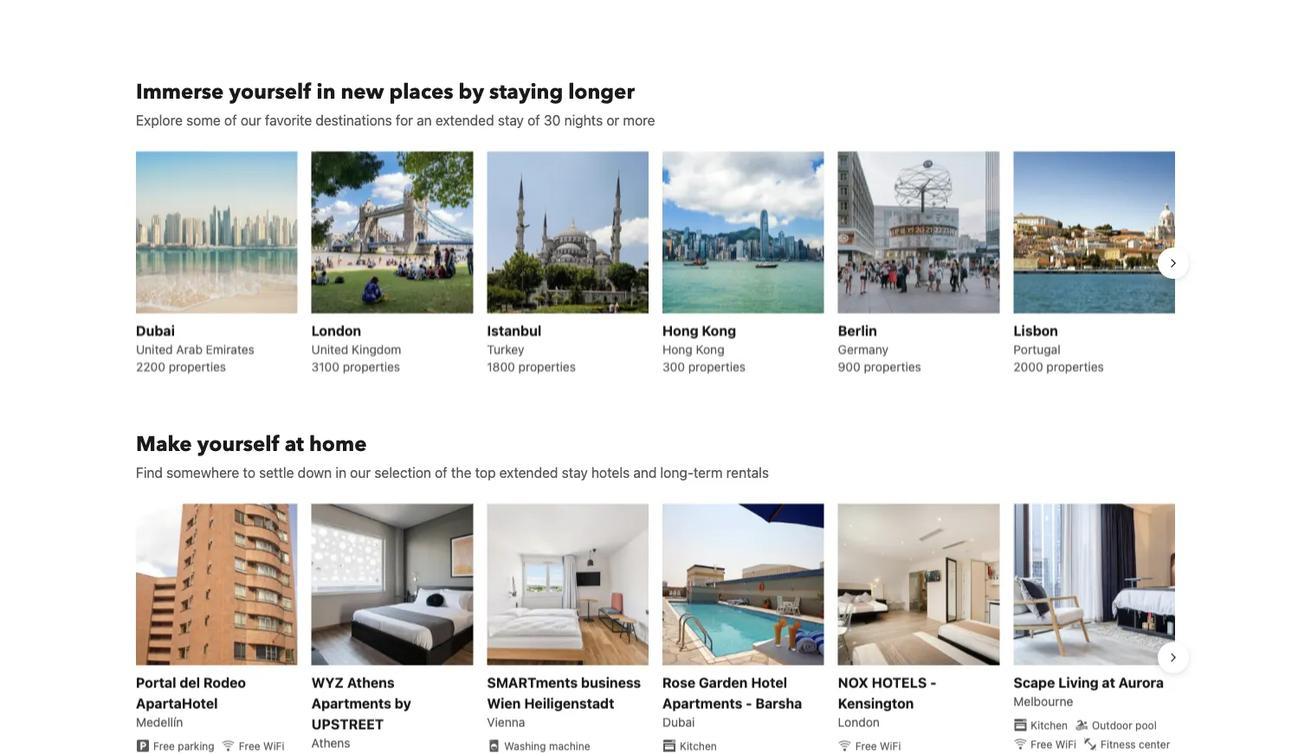 Task type: describe. For each thing, give the bounding box(es) containing it.
properties inside london united kingdom 3100 properties
[[343, 359, 400, 374]]

description for a11y image for garden
[[663, 504, 824, 665]]

900
[[838, 359, 861, 374]]

new
[[341, 78, 384, 107]]

stay inside immerse yourself in new places by staying longer explore some of our favorite destinations for an extended stay of 30 nights or more
[[498, 112, 524, 128]]

smartments
[[487, 674, 578, 691]]

wien
[[487, 695, 521, 712]]

0 vertical spatial athens
[[347, 674, 395, 691]]

outdoor pool
[[1092, 719, 1157, 731]]

favorite
[[265, 112, 312, 128]]

turkey
[[487, 342, 525, 356]]

for
[[396, 112, 413, 128]]

wyz athens apartments by upstreet athens
[[312, 674, 411, 750]]

pool
[[1136, 719, 1157, 731]]

2 horizontal spatial of
[[528, 112, 540, 128]]

rentals
[[727, 464, 769, 481]]

extended inside "make yourself at home find somewhere to settle down in our selection of the top extended stay hotels and long-term rentals"
[[500, 464, 558, 481]]

dubai inside dubai united arab emirates 2200 properties
[[136, 322, 175, 339]]

down
[[298, 464, 332, 481]]

longer
[[568, 78, 635, 107]]

selection
[[375, 464, 431, 481]]

1 vertical spatial kitchen
[[680, 740, 717, 752]]

free down medellín at bottom
[[153, 740, 175, 752]]

description for a11y image for hotels
[[838, 504, 1000, 665]]

germany
[[838, 342, 889, 356]]

rose
[[663, 674, 696, 691]]

apartments inside wyz athens apartments by upstreet athens
[[312, 695, 392, 712]]

2200
[[136, 359, 165, 374]]

at for aurora
[[1102, 674, 1116, 691]]

top
[[475, 464, 496, 481]]

berlin landscape image
[[838, 151, 1000, 313]]

london inside london united kingdom 3100 properties
[[312, 322, 361, 339]]

our inside immerse yourself in new places by staying longer explore some of our favorite destinations for an extended stay of 30 nights or more
[[241, 112, 261, 128]]

fitness center
[[1101, 738, 1171, 750]]

1 vertical spatial kong
[[696, 342, 725, 356]]

description for a11y image for living
[[1014, 504, 1176, 665]]

properties inside istanbul turkey 1800 properties
[[519, 359, 576, 374]]

2 hong from the top
[[663, 342, 693, 356]]

- inside rose garden hotel apartments - barsha dubai
[[746, 695, 752, 712]]

smartments business wien heiligenstadt vienna
[[487, 674, 641, 729]]

berlin
[[838, 322, 877, 339]]

0 horizontal spatial free wifi
[[239, 740, 285, 752]]

washing
[[504, 740, 546, 752]]

aurora
[[1119, 674, 1164, 691]]

0 horizontal spatial of
[[224, 112, 237, 128]]

free right "parking"
[[239, 740, 260, 752]]

make yourself at home find somewhere to settle down in our selection of the top extended stay hotels and long-term rentals
[[136, 430, 769, 481]]

istanbul
[[487, 322, 542, 339]]

extended inside immerse yourself in new places by staying longer explore some of our favorite destinations for an extended stay of 30 nights or more
[[436, 112, 494, 128]]

properties inside 'berlin germany 900 properties'
[[864, 359, 922, 374]]

parking
[[178, 740, 215, 752]]

scape
[[1014, 674, 1055, 691]]

the
[[451, 464, 472, 481]]

find
[[136, 464, 163, 481]]

home
[[309, 430, 367, 459]]

properties inside hong kong hong kong 300 properties
[[688, 359, 746, 374]]

and
[[634, 464, 657, 481]]

stay inside "make yourself at home find somewhere to settle down in our selection of the top extended stay hotels and long-term rentals"
[[562, 464, 588, 481]]

living
[[1059, 674, 1099, 691]]

del
[[180, 674, 200, 691]]

berlin germany 900 properties
[[838, 322, 922, 374]]

yourself for at
[[197, 430, 280, 459]]

by inside wyz athens apartments by upstreet athens
[[395, 695, 411, 712]]

lisbon landscape image
[[1014, 151, 1176, 313]]

kingdom
[[352, 342, 401, 356]]

heiligenstadt
[[524, 695, 615, 712]]

upstreet
[[312, 716, 384, 732]]

nights
[[564, 112, 603, 128]]

300
[[663, 359, 685, 374]]

explore
[[136, 112, 183, 128]]

garden
[[699, 674, 748, 691]]

2000
[[1014, 359, 1044, 374]]

properties inside dubai united arab emirates 2200 properties
[[169, 359, 226, 374]]

dubai united arab emirates 2200 properties
[[136, 322, 255, 374]]

1 horizontal spatial wifi
[[880, 740, 901, 752]]

center
[[1139, 738, 1171, 750]]

vienna
[[487, 715, 525, 729]]

arab
[[176, 342, 203, 356]]

settle
[[259, 464, 294, 481]]

portugal
[[1014, 342, 1061, 356]]

make
[[136, 430, 192, 459]]

by inside immerse yourself in new places by staying longer explore some of our favorite destinations for an extended stay of 30 nights or more
[[459, 78, 484, 107]]

lisbon
[[1014, 322, 1059, 339]]

0 vertical spatial kong
[[702, 322, 736, 339]]

places
[[389, 78, 454, 107]]

apartahotel
[[136, 695, 218, 712]]

barsha
[[756, 695, 803, 712]]

1 hong from the top
[[663, 322, 699, 339]]

hotels
[[592, 464, 630, 481]]



Task type: vqa. For each thing, say whether or not it's contained in the screenshot.


Task type: locate. For each thing, give the bounding box(es) containing it.
of right "some"
[[224, 112, 237, 128]]

2 horizontal spatial wifi
[[1056, 738, 1077, 750]]

- right hotels
[[930, 674, 937, 691]]

1 apartments from the left
[[312, 695, 392, 712]]

0 horizontal spatial by
[[395, 695, 411, 712]]

kensington
[[838, 695, 914, 712]]

in right down
[[336, 464, 347, 481]]

hong kong hong kong 300 properties
[[663, 322, 746, 374]]

at right living on the right bottom of the page
[[1102, 674, 1116, 691]]

medellín
[[136, 715, 183, 729]]

free down the melbourne
[[1031, 738, 1053, 750]]

1 vertical spatial hong
[[663, 342, 693, 356]]

extended right an
[[436, 112, 494, 128]]

somewhere
[[167, 464, 239, 481]]

0 vertical spatial london
[[312, 322, 361, 339]]

free parking
[[153, 740, 215, 752]]

free down kensington
[[856, 740, 877, 752]]

1 vertical spatial at
[[1102, 674, 1116, 691]]

more
[[623, 112, 655, 128]]

immerse yourself in new places by staying longer explore some of our favorite destinations for an extended stay of 30 nights or more
[[136, 78, 655, 128]]

properties down arab
[[169, 359, 226, 374]]

1 horizontal spatial dubai
[[663, 715, 695, 729]]

extended
[[436, 112, 494, 128], [500, 464, 558, 481]]

properties right "300"
[[688, 359, 746, 374]]

of left the
[[435, 464, 448, 481]]

istanbul landscape image
[[487, 151, 649, 313]]

apartments
[[312, 695, 392, 712], [663, 695, 743, 712]]

in inside immerse yourself in new places by staying longer explore some of our favorite destinations for an extended stay of 30 nights or more
[[317, 78, 336, 107]]

properties down turkey
[[519, 359, 576, 374]]

of
[[224, 112, 237, 128], [528, 112, 540, 128], [435, 464, 448, 481]]

an
[[417, 112, 432, 128]]

wifi right "parking"
[[263, 740, 285, 752]]

long-
[[661, 464, 694, 481]]

in inside "make yourself at home find somewhere to settle down in our selection of the top extended stay hotels and long-term rentals"
[[336, 464, 347, 481]]

united inside dubai united arab emirates 2200 properties
[[136, 342, 173, 356]]

rodeo
[[204, 674, 246, 691]]

1 vertical spatial yourself
[[197, 430, 280, 459]]

lisbon portugal 2000 properties
[[1014, 322, 1104, 374]]

5 description for a11y image from the left
[[838, 504, 1000, 665]]

kitchen
[[1031, 719, 1068, 731], [680, 740, 717, 752]]

0 horizontal spatial united
[[136, 342, 173, 356]]

istanbul turkey 1800 properties
[[487, 322, 576, 374]]

1 region from the top
[[122, 144, 1189, 382]]

hotels
[[872, 674, 927, 691]]

0 horizontal spatial at
[[285, 430, 304, 459]]

region
[[122, 144, 1189, 382], [122, 497, 1312, 755]]

dubai landscape image
[[136, 151, 298, 313]]

0 vertical spatial in
[[317, 78, 336, 107]]

6 properties from the left
[[1047, 359, 1104, 374]]

emirates
[[206, 342, 255, 356]]

0 horizontal spatial kitchen
[[680, 740, 717, 752]]

our left the favorite
[[241, 112, 261, 128]]

dubai down the rose
[[663, 715, 695, 729]]

region for make yourself at home
[[122, 497, 1312, 755]]

kitchen down rose garden hotel apartments - barsha dubai
[[680, 740, 717, 752]]

athens
[[347, 674, 395, 691], [312, 736, 351, 750]]

2 apartments from the left
[[663, 695, 743, 712]]

wyz
[[312, 674, 344, 691]]

by
[[459, 78, 484, 107], [395, 695, 411, 712]]

- inside 'nox hotels - kensington london'
[[930, 674, 937, 691]]

properties down kingdom
[[343, 359, 400, 374]]

region containing portal del rodeo apartahotel
[[122, 497, 1312, 755]]

apartments down garden
[[663, 695, 743, 712]]

1 horizontal spatial by
[[459, 78, 484, 107]]

at inside "make yourself at home find somewhere to settle down in our selection of the top extended stay hotels and long-term rentals"
[[285, 430, 304, 459]]

outdoor
[[1092, 719, 1133, 731]]

0 vertical spatial by
[[459, 78, 484, 107]]

0 vertical spatial -
[[930, 674, 937, 691]]

free wifi right "parking"
[[239, 740, 285, 752]]

athens down upstreet in the bottom of the page
[[312, 736, 351, 750]]

united up 3100
[[312, 342, 349, 356]]

0 horizontal spatial our
[[241, 112, 261, 128]]

1 properties from the left
[[169, 359, 226, 374]]

description for a11y image for athens
[[312, 504, 473, 665]]

0 vertical spatial stay
[[498, 112, 524, 128]]

apartments up upstreet in the bottom of the page
[[312, 695, 392, 712]]

wifi down the melbourne
[[1056, 738, 1077, 750]]

or
[[607, 112, 620, 128]]

description for a11y image for del
[[136, 504, 298, 665]]

hong kong landscape image
[[663, 151, 824, 313]]

1 vertical spatial in
[[336, 464, 347, 481]]

properties down portugal
[[1047, 359, 1104, 374]]

london united kingdom 3100 properties
[[312, 322, 401, 374]]

yourself up the favorite
[[229, 78, 311, 107]]

extended right top
[[500, 464, 558, 481]]

1 horizontal spatial of
[[435, 464, 448, 481]]

free wifi down the melbourne
[[1031, 738, 1077, 750]]

1 horizontal spatial london
[[838, 715, 880, 729]]

description for a11y image
[[136, 504, 298, 665], [312, 504, 473, 665], [487, 504, 649, 665], [663, 504, 824, 665], [838, 504, 1000, 665], [1014, 504, 1176, 665]]

0 vertical spatial yourself
[[229, 78, 311, 107]]

stay down staying
[[498, 112, 524, 128]]

melbourne
[[1014, 694, 1074, 709]]

portal
[[136, 674, 176, 691]]

at up settle
[[285, 430, 304, 459]]

1 vertical spatial region
[[122, 497, 1312, 755]]

at inside scape living at aurora melbourne
[[1102, 674, 1116, 691]]

0 horizontal spatial apartments
[[312, 695, 392, 712]]

our down home
[[350, 464, 371, 481]]

1 horizontal spatial free wifi
[[856, 740, 901, 752]]

0 vertical spatial kitchen
[[1031, 719, 1068, 731]]

immerse
[[136, 78, 224, 107]]

properties inside lisbon portugal 2000 properties
[[1047, 359, 1104, 374]]

london up 3100
[[312, 322, 361, 339]]

our inside "make yourself at home find somewhere to settle down in our selection of the top extended stay hotels and long-term rentals"
[[350, 464, 371, 481]]

our
[[241, 112, 261, 128], [350, 464, 371, 481]]

description for a11y image for business
[[487, 504, 649, 665]]

properties
[[169, 359, 226, 374], [343, 359, 400, 374], [519, 359, 576, 374], [688, 359, 746, 374], [864, 359, 922, 374], [1047, 359, 1104, 374]]

3100
[[312, 359, 340, 374]]

region containing dubai
[[122, 144, 1189, 382]]

london inside 'nox hotels - kensington london'
[[838, 715, 880, 729]]

scape living at aurora melbourne
[[1014, 674, 1164, 709]]

yourself up to
[[197, 430, 280, 459]]

1 vertical spatial our
[[350, 464, 371, 481]]

properties down germany at the right top of the page
[[864, 359, 922, 374]]

3 description for a11y image from the left
[[487, 504, 649, 665]]

united inside london united kingdom 3100 properties
[[312, 342, 349, 356]]

hotel
[[751, 674, 788, 691]]

region for immerse yourself in new places by staying longer
[[122, 144, 1189, 382]]

1 horizontal spatial extended
[[500, 464, 558, 481]]

wifi down 'nox hotels - kensington london' in the bottom right of the page
[[880, 740, 901, 752]]

machine
[[549, 740, 590, 752]]

4 properties from the left
[[688, 359, 746, 374]]

athens right wyz
[[347, 674, 395, 691]]

of left '30'
[[528, 112, 540, 128]]

united up 2200
[[136, 342, 173, 356]]

2 united from the left
[[312, 342, 349, 356]]

wifi
[[1056, 738, 1077, 750], [263, 740, 285, 752], [880, 740, 901, 752]]

portal del rodeo apartahotel medellín
[[136, 674, 246, 729]]

yourself inside "make yourself at home find somewhere to settle down in our selection of the top extended stay hotels and long-term rentals"
[[197, 430, 280, 459]]

0 horizontal spatial london
[[312, 322, 361, 339]]

1 united from the left
[[136, 342, 173, 356]]

dubai up 2200
[[136, 322, 175, 339]]

yourself
[[229, 78, 311, 107], [197, 430, 280, 459]]

yourself for in
[[229, 78, 311, 107]]

1 vertical spatial by
[[395, 695, 411, 712]]

0 vertical spatial region
[[122, 144, 1189, 382]]

kong
[[702, 322, 736, 339], [696, 342, 725, 356]]

1 vertical spatial stay
[[562, 464, 588, 481]]

0 horizontal spatial wifi
[[263, 740, 285, 752]]

nox hotels - kensington london
[[838, 674, 937, 729]]

1 horizontal spatial united
[[312, 342, 349, 356]]

stay left the hotels at left bottom
[[562, 464, 588, 481]]

0 horizontal spatial extended
[[436, 112, 494, 128]]

6 description for a11y image from the left
[[1014, 504, 1176, 665]]

2 region from the top
[[122, 497, 1312, 755]]

term
[[694, 464, 723, 481]]

apartments inside rose garden hotel apartments - barsha dubai
[[663, 695, 743, 712]]

of inside "make yourself at home find somewhere to settle down in our selection of the top extended stay hotels and long-term rentals"
[[435, 464, 448, 481]]

1 vertical spatial dubai
[[663, 715, 695, 729]]

0 vertical spatial at
[[285, 430, 304, 459]]

0 horizontal spatial dubai
[[136, 322, 175, 339]]

kitchen down the melbourne
[[1031, 719, 1068, 731]]

some
[[186, 112, 221, 128]]

staying
[[489, 78, 563, 107]]

0 vertical spatial extended
[[436, 112, 494, 128]]

3 properties from the left
[[519, 359, 576, 374]]

1 description for a11y image from the left
[[136, 504, 298, 665]]

free wifi
[[1031, 738, 1077, 750], [239, 740, 285, 752], [856, 740, 901, 752]]

5 properties from the left
[[864, 359, 922, 374]]

0 vertical spatial our
[[241, 112, 261, 128]]

yourself inside immerse yourself in new places by staying longer explore some of our favorite destinations for an extended stay of 30 nights or more
[[229, 78, 311, 107]]

1 horizontal spatial apartments
[[663, 695, 743, 712]]

1 vertical spatial athens
[[312, 736, 351, 750]]

to
[[243, 464, 256, 481]]

0 vertical spatial hong
[[663, 322, 699, 339]]

1800
[[487, 359, 515, 374]]

1 horizontal spatial our
[[350, 464, 371, 481]]

4 description for a11y image from the left
[[663, 504, 824, 665]]

1 horizontal spatial stay
[[562, 464, 588, 481]]

2 horizontal spatial free wifi
[[1031, 738, 1077, 750]]

1 horizontal spatial -
[[930, 674, 937, 691]]

london down kensington
[[838, 715, 880, 729]]

30
[[544, 112, 561, 128]]

1 vertical spatial extended
[[500, 464, 558, 481]]

dubai inside rose garden hotel apartments - barsha dubai
[[663, 715, 695, 729]]

at for home
[[285, 430, 304, 459]]

united for london
[[312, 342, 349, 356]]

in left new
[[317, 78, 336, 107]]

washing machine
[[504, 740, 590, 752]]

united for dubai
[[136, 342, 173, 356]]

business
[[581, 674, 641, 691]]

0 vertical spatial dubai
[[136, 322, 175, 339]]

fitness
[[1101, 738, 1136, 750]]

0 horizontal spatial stay
[[498, 112, 524, 128]]

0 horizontal spatial -
[[746, 695, 752, 712]]

1 vertical spatial london
[[838, 715, 880, 729]]

rose garden hotel apartments - barsha dubai
[[663, 674, 803, 729]]

1 horizontal spatial kitchen
[[1031, 719, 1068, 731]]

united
[[136, 342, 173, 356], [312, 342, 349, 356]]

destinations
[[316, 112, 392, 128]]

free wifi down kensington
[[856, 740, 901, 752]]

2 properties from the left
[[343, 359, 400, 374]]

2 description for a11y image from the left
[[312, 504, 473, 665]]

dubai
[[136, 322, 175, 339], [663, 715, 695, 729]]

london landscape image
[[312, 151, 473, 313]]

- down hotel
[[746, 695, 752, 712]]

1 horizontal spatial at
[[1102, 674, 1116, 691]]

1 vertical spatial -
[[746, 695, 752, 712]]

nox
[[838, 674, 869, 691]]



